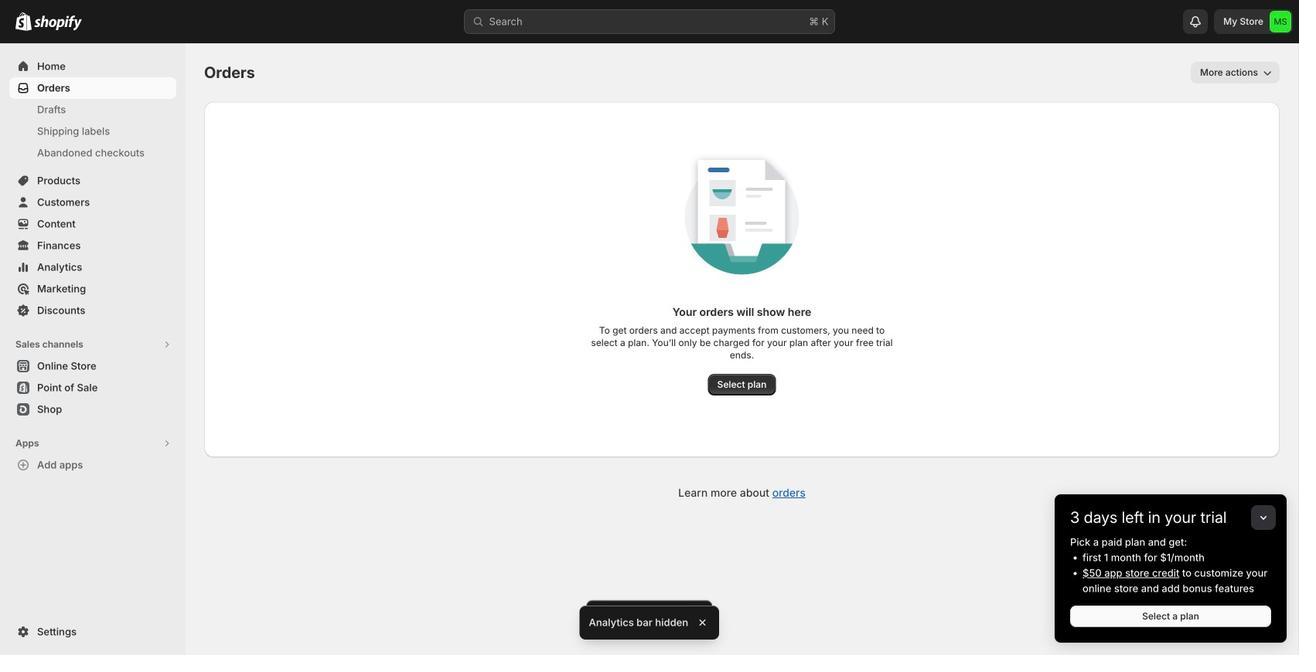 Task type: locate. For each thing, give the bounding box(es) containing it.
0 horizontal spatial shopify image
[[15, 12, 32, 31]]

shopify image
[[15, 12, 32, 31], [34, 15, 82, 31]]

1 horizontal spatial shopify image
[[34, 15, 82, 31]]

my store image
[[1270, 11, 1292, 32]]



Task type: vqa. For each thing, say whether or not it's contained in the screenshot.
extend on the bottom of page
no



